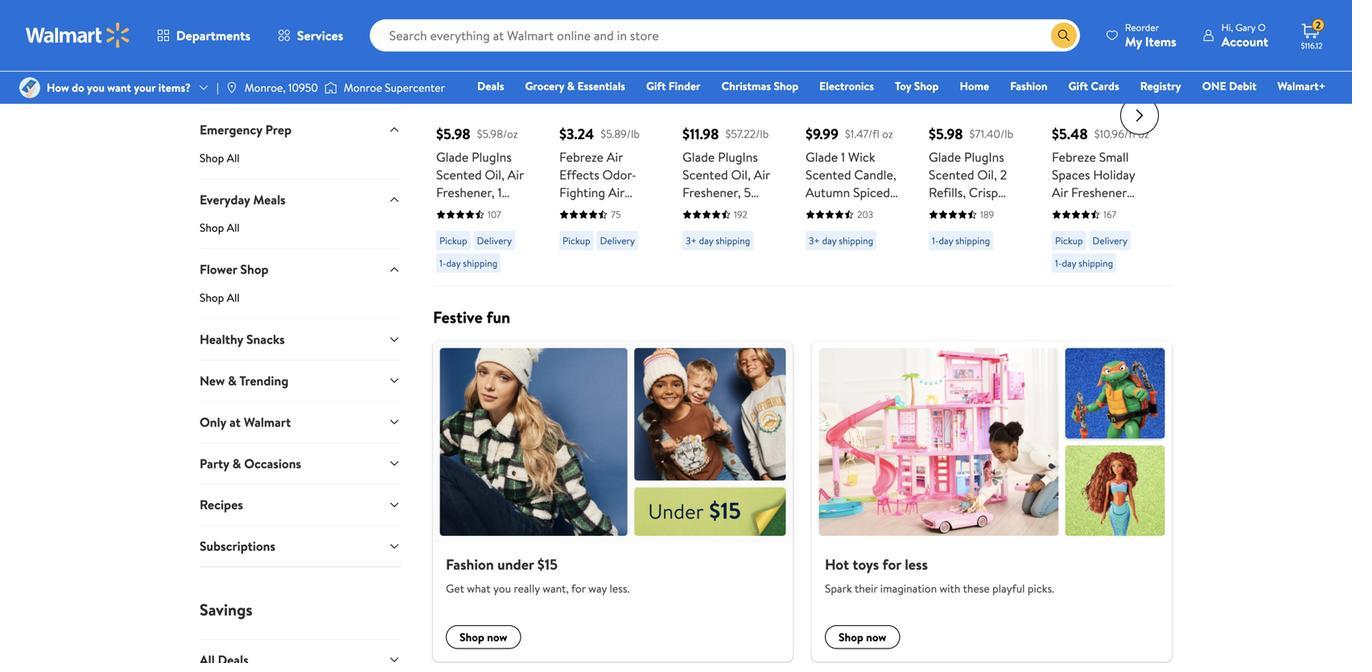 Task type: describe. For each thing, give the bounding box(es) containing it.
way
[[589, 581, 607, 597]]

febreze inside $5.48 $10.96/fl oz febreze small spaces holiday air freshener apple cider scent, .25 fl oz each, pack of 2
[[1052, 148, 1097, 166]]

christmas shop
[[722, 78, 799, 94]]

febreze small spaces holiday air freshener apple cider scent, .25 fl oz each, pack of 2 image
[[1052, 0, 1153, 81]]

shipping for $5.98
[[956, 234, 991, 248]]

1.34 inside $5.98 $5.98/oz glade plugins scented oil, air freshener, 1 warmer   2 refills, starlight & snowflakes, 0.67 oz each, 1.34 oz total
[[485, 254, 507, 272]]

new & trending button
[[200, 360, 401, 401]]

services
[[297, 27, 344, 44]]

supercenter
[[385, 80, 445, 95]]

everyday meals
[[200, 191, 286, 208]]

oil, for 1
[[485, 166, 505, 183]]

recipes
[[200, 496, 243, 514]]

delivery for $5.48
[[1093, 234, 1128, 248]]

shop all link for emergency prep
[[200, 150, 401, 179]]

snowflakes,
[[436, 237, 501, 254]]

shipping down the pack
[[1079, 256, 1114, 270]]

3+ for $11.98
[[686, 234, 697, 248]]

emergency prep
[[200, 121, 292, 138]]

reorder my items
[[1126, 21, 1177, 50]]

under
[[498, 555, 534, 575]]

emergency
[[200, 121, 262, 138]]

1 inside $5.98 $5.98/oz glade plugins scented oil, air freshener, 1 warmer   2 refills, starlight & snowflakes, 0.67 oz each, 1.34 oz total
[[498, 183, 502, 201]]

oz down infused
[[806, 254, 818, 272]]

everyday
[[200, 191, 250, 208]]

day down snowflakes,
[[446, 256, 461, 270]]

1 horizontal spatial 1-
[[932, 234, 939, 248]]

1- for $5.98
[[440, 256, 446, 270]]

total inside $11.98 $57.22/lb glade plugins scented oil, air freshener, 5 refills, twinkling pine & cedar, 0.67 oz each, 3.35 oz total
[[698, 254, 725, 272]]

total inside the $5.98 $71.40/lb glade plugins scented oil, 2 refills, crisp cranberry champagne, 0.67oz each, 1.34 oz total
[[944, 254, 971, 272]]

shipping down snowflakes,
[[463, 256, 498, 270]]

toys
[[853, 555, 879, 575]]

glade plugins scented oil, 2 refills, crisp cranberry champagne, 0.67oz each, 1.34 oz total image
[[929, 0, 1030, 81]]

fragrance
[[845, 201, 901, 219]]

2 up $116.12
[[1316, 18, 1322, 32]]

walmart image
[[26, 23, 130, 48]]

freshener, for $5.98
[[436, 183, 495, 201]]

picks.
[[1028, 581, 1055, 597]]

effects
[[560, 166, 600, 183]]

$3.24 $5.89/lb febreze air effects odor- fighting air freshener fresh baked vanilla, 8.8 oz. aerosol can
[[560, 124, 656, 254]]

& for occasions
[[232, 455, 241, 472]]

8.8
[[639, 219, 656, 237]]

air down $5.89/lb
[[607, 148, 623, 166]]

scented for warmer
[[436, 166, 482, 183]]

hot
[[825, 555, 850, 575]]

oz right 'fl'
[[1121, 219, 1133, 237]]

now for less
[[867, 630, 887, 645]]

glade inside the $9.99 $1.47/fl oz glade 1 wick scented candle, autumn spiced apple, fragrance infused with essential oils, 3.4 oz
[[806, 148, 838, 166]]

how do you want your items?
[[47, 80, 191, 95]]

all for emergency
[[227, 150, 240, 166]]

imagination
[[881, 581, 937, 597]]

add button for febreze small spaces holiday air freshener apple cider scent, .25 fl oz each, pack of 2
[[1052, 62, 1114, 94]]

& inside $11.98 $57.22/lb glade plugins scented oil, air freshener, 5 refills, twinkling pine & cedar, 0.67 oz each, 3.35 oz total
[[710, 219, 719, 237]]

shop now for less
[[839, 630, 887, 645]]

scented for refills,
[[683, 166, 728, 183]]

fashion link
[[1003, 77, 1055, 95]]

$5.98 $5.98/oz glade plugins scented oil, air freshener, 1 warmer   2 refills, starlight & snowflakes, 0.67 oz each, 1.34 oz total
[[436, 124, 531, 290]]

oil, for crisp
[[978, 166, 998, 183]]

203
[[858, 208, 874, 221]]

febreze inside $3.24 $5.89/lb febreze air effects odor- fighting air freshener fresh baked vanilla, 8.8 oz. aerosol can
[[560, 148, 604, 166]]

plugins for 1
[[472, 148, 512, 166]]

& inside $5.98 $5.98/oz glade plugins scented oil, air freshener, 1 warmer   2 refills, starlight & snowflakes, 0.67 oz each, 1.34 oz total
[[487, 219, 496, 237]]

their
[[855, 581, 878, 597]]

festive
[[433, 306, 483, 328]]

& for essentials
[[567, 78, 575, 94]]

oz right 'pine'
[[709, 237, 721, 254]]

all for flower
[[227, 290, 240, 306]]

add button for glade plugins scented oil, 2 refills, crisp cranberry champagne, 0.67oz each, 1.34 oz total
[[929, 62, 991, 94]]

$5.98 $71.40/lb glade plugins scented oil, 2 refills, crisp cranberry champagne, 0.67oz each, 1.34 oz total
[[929, 124, 1022, 272]]

shop inside "fashion under $15" "list item"
[[460, 630, 485, 645]]

grocery & essentials
[[525, 78, 626, 94]]

gift finder
[[647, 78, 701, 94]]

less.
[[610, 581, 630, 597]]

infused
[[806, 219, 847, 237]]

fashion for fashion under $15 get what you really want, for way less.
[[446, 555, 494, 575]]

vanilla,
[[596, 219, 636, 237]]

only
[[200, 413, 226, 431]]

fashion under $15 get what you really want, for way less.
[[446, 555, 630, 597]]

at
[[230, 413, 241, 431]]

189
[[981, 208, 995, 221]]

champagne,
[[929, 219, 999, 237]]

starlight
[[436, 219, 484, 237]]

pine
[[683, 219, 707, 237]]

list containing fashion under $15
[[424, 341, 1182, 662]]

shop inside flower shop dropdown button
[[240, 261, 269, 278]]

pay
[[200, 80, 217, 96]]

3+ day shipping for $11.98
[[686, 234, 751, 248]]

gift cards
[[1069, 78, 1120, 94]]

apple
[[1052, 201, 1085, 219]]

gift finder link
[[639, 77, 708, 95]]

shop down everyday
[[200, 220, 224, 236]]

grocery
[[525, 78, 565, 94]]

christmas
[[722, 78, 771, 94]]

twinkling
[[723, 201, 774, 219]]

air inside $5.48 $10.96/fl oz febreze small spaces holiday air freshener apple cider scent, .25 fl oz each, pack of 2
[[1052, 183, 1069, 201]]

0.67 inside $5.98 $5.98/oz glade plugins scented oil, air freshener, 1 warmer   2 refills, starlight & snowflakes, 0.67 oz each, 1.34 oz total
[[504, 237, 527, 254]]

oz right $10.96/fl
[[1139, 126, 1150, 142]]

Walmart Site-Wide search field
[[370, 19, 1080, 52]]

walmart+ link
[[1271, 77, 1333, 95]]

gift for gift finder
[[647, 78, 666, 94]]

shop all for flower
[[200, 290, 240, 306]]

day for $9.99
[[823, 234, 837, 248]]

oz down starlight
[[436, 254, 449, 272]]

day for $5.98
[[939, 234, 954, 248]]

toy shop link
[[888, 77, 947, 95]]

3+ day shipping for $9.99
[[809, 234, 874, 248]]

add button for glade plugins scented oil, air freshener, 1 warmer   2 refills, starlight & snowflakes, 0.67 oz each, 1.34 oz total
[[436, 62, 498, 94]]

new & trending
[[200, 372, 289, 390]]

reorder
[[1126, 21, 1160, 34]]

oz inside the $5.98 $71.40/lb glade plugins scented oil, 2 refills, crisp cranberry champagne, 0.67oz each, 1.34 oz total
[[929, 254, 942, 272]]

holiday
[[1094, 166, 1136, 183]]

each, inside $11.98 $57.22/lb glade plugins scented oil, air freshener, 5 refills, twinkling pine & cedar, 0.67 oz each, 3.35 oz total
[[724, 237, 754, 254]]

glade for glade plugins scented oil, air freshener, 5 refills, twinkling pine & cedar, 0.67 oz each, 3.35 oz total
[[683, 148, 715, 166]]

delivery for $5.98
[[477, 234, 512, 248]]

1.34 inside the $5.98 $71.40/lb glade plugins scented oil, 2 refills, crisp cranberry champagne, 0.67oz each, 1.34 oz total
[[1000, 237, 1022, 254]]

add for febreze small spaces holiday air freshener apple cider scent, .25 fl oz each, pack of 2
[[1078, 69, 1101, 87]]

savings
[[200, 599, 253, 621]]

167
[[1104, 208, 1117, 221]]

$5.98 for glade plugins scented oil, air freshener, 1 warmer   2 refills, starlight & snowflakes, 0.67 oz each, 1.34 oz total
[[436, 124, 471, 144]]

only at walmart
[[200, 413, 291, 431]]

freshener for $5.48
[[1072, 183, 1127, 201]]

want
[[107, 80, 131, 95]]

search icon image
[[1058, 29, 1071, 42]]

spark
[[825, 581, 853, 597]]

product group containing $3.24
[[560, 0, 660, 279]]

with inside pay with ebt link
[[220, 80, 240, 96]]

grocery & essentials link
[[518, 77, 633, 95]]

plugins for crisp
[[965, 148, 1005, 166]]

walmart
[[244, 413, 291, 431]]

departments
[[176, 27, 250, 44]]

home link
[[953, 77, 997, 95]]

1-day shipping for $5.48
[[1056, 256, 1114, 270]]

christmas shop link
[[714, 77, 806, 95]]

$1.47/fl
[[845, 126, 880, 142]]

delivery for $3.24
[[600, 234, 635, 248]]

gift cards link
[[1062, 77, 1127, 95]]

add to cart image for $3.24
[[566, 68, 585, 88]]

hi,
[[1222, 21, 1234, 34]]

shipping for $9.99
[[839, 234, 874, 248]]

add to cart image for glade 1 wick scented candle, autumn spiced apple, fragrance infused with essential oils, 3.4 oz
[[812, 68, 832, 88]]

spaces
[[1052, 166, 1091, 183]]

add for glade plugins scented oil, air freshener, 1 warmer   2 refills, starlight & snowflakes, 0.67 oz each, 1.34 oz total
[[462, 69, 485, 87]]

hot toys for less spark their imagination with these playful picks.
[[825, 555, 1055, 597]]

$5.48 $10.96/fl oz febreze small spaces holiday air freshener apple cider scent, .25 fl oz each, pack of 2
[[1052, 124, 1150, 254]]

scented inside the $9.99 $1.47/fl oz glade 1 wick scented candle, autumn spiced apple, fragrance infused with essential oils, 3.4 oz
[[806, 166, 852, 183]]

monroe supercenter
[[344, 80, 445, 95]]

flower shop
[[200, 261, 269, 278]]

5 product group from the left
[[929, 0, 1030, 279]]

add button for glade plugins scented oil, air freshener, 5 refills, twinkling pine & cedar, 0.67 oz each, 3.35 oz total
[[683, 62, 744, 94]]

really
[[514, 581, 540, 597]]

glade for glade plugins scented oil, 2 refills, crisp cranberry champagne, 0.67oz each, 1.34 oz total
[[929, 148, 962, 166]]

192
[[734, 208, 748, 221]]

oils,
[[858, 237, 883, 254]]

oz right the $1.47/fl
[[883, 126, 893, 142]]

75
[[611, 208, 621, 221]]

cards
[[1091, 78, 1120, 94]]

product group containing $5.48
[[1052, 0, 1153, 279]]

cranberry
[[929, 201, 986, 219]]



Task type: locate. For each thing, give the bounding box(es) containing it.
day down the cranberry
[[939, 234, 954, 248]]

add to cart image left "christmas"
[[689, 68, 709, 88]]

freshener, for $11.98
[[683, 183, 741, 201]]

total down 'pine'
[[698, 254, 725, 272]]

2 add button from the left
[[560, 62, 621, 94]]

2 all from the top
[[227, 220, 240, 236]]

add to cart image
[[566, 68, 585, 88], [689, 68, 709, 88]]

2 add from the left
[[585, 69, 608, 87]]

1 horizontal spatial fashion
[[1011, 78, 1048, 94]]

2 shop all link from the top
[[200, 220, 401, 249]]

& right the grocery
[[567, 78, 575, 94]]

2 plugins from the left
[[718, 148, 758, 166]]

fashion for fashion
[[1011, 78, 1048, 94]]

3 all from the top
[[227, 290, 240, 306]]

1 plugins from the left
[[472, 148, 512, 166]]

add for glade plugins scented oil, air freshener, 5 refills, twinkling pine & cedar, 0.67 oz each, 3.35 oz total
[[709, 69, 732, 87]]

now down what
[[487, 630, 508, 645]]

air
[[607, 148, 623, 166], [508, 166, 524, 183], [754, 166, 770, 183], [609, 183, 625, 201], [1052, 183, 1069, 201]]

1 scented from the left
[[436, 166, 482, 183]]

 image for monroe, 10950
[[225, 81, 238, 94]]

debit
[[1230, 78, 1257, 94]]

0 horizontal spatial febreze
[[560, 148, 604, 166]]

now inside hot toys for less list item
[[867, 630, 887, 645]]

can
[[624, 237, 646, 254]]

shop all for everyday
[[200, 220, 240, 236]]

shop inside toy shop link
[[914, 78, 939, 94]]

& inside dropdown button
[[232, 455, 241, 472]]

registry
[[1141, 78, 1182, 94]]

$9.99
[[806, 124, 839, 144]]

freshener, inside $5.98 $5.98/oz glade plugins scented oil, air freshener, 1 warmer   2 refills, starlight & snowflakes, 0.67 oz each, 1.34 oz total
[[436, 183, 495, 201]]

now inside "fashion under $15" "list item"
[[487, 630, 508, 645]]

air inside $11.98 $57.22/lb glade plugins scented oil, air freshener, 5 refills, twinkling pine & cedar, 0.67 oz each, 3.35 oz total
[[754, 166, 770, 183]]

& for trending
[[228, 372, 237, 390]]

shop all link down "meals"
[[200, 220, 401, 249]]

delivery down 107
[[477, 234, 512, 248]]

shop ebt-eligible items link
[[200, 55, 401, 77]]

1 horizontal spatial for
[[883, 555, 902, 575]]

subscriptions
[[200, 538, 276, 555]]

you inside the fashion under $15 get what you really want, for way less.
[[494, 581, 511, 597]]

2 freshener, from the left
[[683, 183, 741, 201]]

3 scented from the left
[[806, 166, 852, 183]]

1 oil, from the left
[[485, 166, 505, 183]]

oz
[[883, 126, 893, 142], [1139, 126, 1150, 142], [1121, 219, 1133, 237], [709, 237, 721, 254], [436, 254, 449, 272], [510, 254, 522, 272], [683, 254, 695, 272], [806, 254, 818, 272], [929, 254, 942, 272]]

0 horizontal spatial each,
[[452, 254, 482, 272]]

5 add button from the left
[[929, 62, 991, 94]]

aerosol
[[578, 237, 620, 254]]

0 horizontal spatial 3+ day shipping
[[686, 234, 751, 248]]

emergency prep button
[[200, 109, 401, 150]]

0 horizontal spatial 3+
[[686, 234, 697, 248]]

0 horizontal spatial 1.34
[[485, 254, 507, 272]]

2 glade from the left
[[683, 148, 715, 166]]

now for get
[[487, 630, 508, 645]]

refills, inside the $5.98 $71.40/lb glade plugins scented oil, 2 refills, crisp cranberry champagne, 0.67oz each, 1.34 oz total
[[929, 183, 966, 201]]

baked
[[560, 219, 593, 237]]

febreze air effects odor-fighting air freshener fresh baked vanilla, 8.8 oz. aerosol can image
[[560, 0, 660, 81]]

 image right |
[[225, 81, 238, 94]]

4 add from the left
[[832, 69, 855, 87]]

oil, inside $11.98 $57.22/lb glade plugins scented oil, air freshener, 5 refills, twinkling pine & cedar, 0.67 oz each, 3.35 oz total
[[731, 166, 751, 183]]

shipping down the 189
[[956, 234, 991, 248]]

shop up pay
[[200, 55, 224, 70]]

flower shop button
[[200, 249, 401, 290]]

shop inside shop ebt-eligible items link
[[200, 55, 224, 70]]

1-day shipping
[[932, 234, 991, 248], [440, 256, 498, 270], [1056, 256, 1114, 270]]

you right what
[[494, 581, 511, 597]]

3 glade from the left
[[806, 148, 838, 166]]

healthy snacks button
[[200, 319, 401, 360]]

fashion under $15 list item
[[424, 341, 803, 662]]

2 inside the $5.98 $71.40/lb glade plugins scented oil, 2 refills, crisp cranberry champagne, 0.67oz each, 1.34 oz total
[[1001, 166, 1008, 183]]

essential
[[806, 237, 855, 254]]

warmer
[[436, 201, 481, 219]]

0.67 inside $11.98 $57.22/lb glade plugins scented oil, air freshener, 5 refills, twinkling pine & cedar, 0.67 oz each, 3.35 oz total
[[683, 237, 706, 254]]

10950
[[288, 80, 318, 95]]

electronics link
[[813, 77, 882, 95]]

each,
[[968, 237, 997, 254]]

1 product group from the left
[[436, 0, 537, 290]]

healthy snacks
[[200, 331, 285, 348]]

1 pickup from the left
[[440, 234, 467, 248]]

glade inside $11.98 $57.22/lb glade plugins scented oil, air freshener, 5 refills, twinkling pine & cedar, 0.67 oz each, 3.35 oz total
[[683, 148, 715, 166]]

spiced
[[854, 183, 891, 201]]

add to cart image left the cards on the top right of page
[[1059, 68, 1078, 88]]

one debit
[[1203, 78, 1257, 94]]

& right 'party'
[[232, 455, 241, 472]]

shop all link for everyday meals
[[200, 220, 401, 249]]

plugins down $57.22/lb
[[718, 148, 758, 166]]

0 horizontal spatial add to cart image
[[566, 68, 585, 88]]

0 horizontal spatial with
[[220, 80, 240, 96]]

party & occasions
[[200, 455, 301, 472]]

items?
[[158, 80, 191, 95]]

gift for gift cards
[[1069, 78, 1089, 94]]

0 vertical spatial 1
[[841, 148, 846, 166]]

0 horizontal spatial plugins
[[472, 148, 512, 166]]

occasions
[[244, 455, 301, 472]]

6 add from the left
[[1078, 69, 1101, 87]]

freshener for $3.24
[[560, 201, 615, 219]]

shop now inside "fashion under $15" "list item"
[[460, 630, 508, 645]]

2 horizontal spatial 1-
[[1056, 256, 1062, 270]]

registry link
[[1134, 77, 1189, 95]]

2 horizontal spatial pickup
[[1056, 234, 1083, 248]]

add to cart image left home
[[936, 68, 955, 88]]

2 0.67 from the left
[[683, 237, 706, 254]]

2 delivery from the left
[[600, 234, 635, 248]]

1 horizontal spatial refills,
[[683, 201, 720, 219]]

for
[[883, 555, 902, 575], [572, 581, 586, 597]]

1 gift from the left
[[647, 78, 666, 94]]

product group containing $9.99
[[806, 0, 907, 279]]

0 horizontal spatial  image
[[225, 81, 238, 94]]

$5.98
[[436, 124, 471, 144], [929, 124, 964, 144]]

$11.98
[[683, 124, 719, 144]]

fashion inside the fashion under $15 get what you really want, for way less.
[[446, 555, 494, 575]]

shipping for $11.98
[[716, 234, 751, 248]]

all down everyday
[[227, 220, 240, 236]]

1 horizontal spatial delivery
[[600, 234, 635, 248]]

0 horizontal spatial pickup
[[440, 234, 467, 248]]

1 horizontal spatial shop now
[[839, 630, 887, 645]]

party
[[200, 455, 229, 472]]

3 oil, from the left
[[978, 166, 998, 183]]

one debit link
[[1196, 77, 1264, 95]]

1 febreze from the left
[[560, 148, 604, 166]]

plugins inside $11.98 $57.22/lb glade plugins scented oil, air freshener, 5 refills, twinkling pine & cedar, 0.67 oz each, 3.35 oz total
[[718, 148, 758, 166]]

my
[[1126, 33, 1143, 50]]

3+ right 8.8
[[686, 234, 697, 248]]

add for glade plugins scented oil, 2 refills, crisp cranberry champagne, 0.67oz each, 1.34 oz total
[[955, 69, 978, 87]]

glade 1 wick scented candle, autumn spiced apple, fragrance infused with essential oils, 3.4 oz image
[[806, 0, 907, 81]]

add to cart image left deals
[[443, 68, 462, 88]]

1 vertical spatial shop all link
[[200, 220, 401, 249]]

3 delivery from the left
[[1093, 234, 1128, 248]]

1 horizontal spatial 1.34
[[1000, 237, 1022, 254]]

1 0.67 from the left
[[504, 237, 527, 254]]

for left less
[[883, 555, 902, 575]]

3 add to cart image from the left
[[936, 68, 955, 88]]

gift
[[647, 78, 666, 94], [1069, 78, 1089, 94]]

1 horizontal spatial now
[[867, 630, 887, 645]]

2 3+ day shipping from the left
[[809, 234, 874, 248]]

gift left finder
[[647, 78, 666, 94]]

fighting
[[560, 183, 606, 201]]

0 horizontal spatial for
[[572, 581, 586, 597]]

1 horizontal spatial  image
[[325, 80, 337, 96]]

pickup left the pack
[[1056, 234, 1083, 248]]

0.67 right snowflakes,
[[504, 237, 527, 254]]

2 add to cart image from the left
[[812, 68, 832, 88]]

$5.98 inside the $5.98 $71.40/lb glade plugins scented oil, 2 refills, crisp cranberry champagne, 0.67oz each, 1.34 oz total
[[929, 124, 964, 144]]

0 vertical spatial for
[[883, 555, 902, 575]]

6 product group from the left
[[1052, 0, 1153, 279]]

3+ day shipping down 192
[[686, 234, 751, 248]]

cider
[[1088, 201, 1119, 219]]

shop all link for flower shop
[[200, 290, 401, 319]]

glade plugins scented oil, air freshener, 1 warmer   2 refills, starlight & snowflakes, 0.67 oz each, 1.34 oz total image
[[436, 0, 537, 81]]

2 right crisp
[[1001, 166, 1008, 183]]

1 vertical spatial fashion
[[446, 555, 494, 575]]

1 horizontal spatial each,
[[724, 237, 754, 254]]

total inside $5.98 $5.98/oz glade plugins scented oil, air freshener, 1 warmer   2 refills, starlight & snowflakes, 0.67 oz each, 1.34 oz total
[[436, 272, 463, 290]]

pickup for $5.98
[[440, 234, 467, 248]]

oz right the 3.4
[[929, 254, 942, 272]]

glade inside the $5.98 $71.40/lb glade plugins scented oil, 2 refills, crisp cranberry champagne, 0.67oz each, 1.34 oz total
[[929, 148, 962, 166]]

services button
[[264, 16, 357, 55]]

1 horizontal spatial 0.67
[[683, 237, 706, 254]]

1 now from the left
[[487, 630, 508, 645]]

glade down $11.98
[[683, 148, 715, 166]]

scent,
[[1052, 219, 1087, 237]]

3.4
[[886, 237, 903, 254]]

plugins inside the $5.98 $71.40/lb glade plugins scented oil, 2 refills, crisp cranberry champagne, 0.67oz each, 1.34 oz total
[[965, 148, 1005, 166]]

oil, inside the $5.98 $71.40/lb glade plugins scented oil, 2 refills, crisp cranberry champagne, 0.67oz each, 1.34 oz total
[[978, 166, 998, 183]]

for inside hot toys for less spark their imagination with these playful picks.
[[883, 555, 902, 575]]

4 add to cart image from the left
[[1059, 68, 1078, 88]]

1 horizontal spatial gift
[[1069, 78, 1089, 94]]

refills, left crisp
[[929, 183, 966, 201]]

these
[[963, 581, 990, 597]]

each, inside $5.98 $5.98/oz glade plugins scented oil, air freshener, 1 warmer   2 refills, starlight & snowflakes, 0.67 oz each, 1.34 oz total
[[452, 254, 482, 272]]

2 horizontal spatial plugins
[[965, 148, 1005, 166]]

1 glade from the left
[[436, 148, 469, 166]]

0 horizontal spatial gift
[[647, 78, 666, 94]]

$5.98 left '$5.98/oz'
[[436, 124, 471, 144]]

next slide for product carousel list image
[[1121, 96, 1160, 135]]

0 horizontal spatial fashion
[[446, 555, 494, 575]]

3 add button from the left
[[683, 62, 744, 94]]

2 inside $5.48 $10.96/fl oz febreze small spaces holiday air freshener apple cider scent, .25 fl oz each, pack of 2
[[1130, 237, 1137, 254]]

now down their
[[867, 630, 887, 645]]

3 plugins from the left
[[965, 148, 1005, 166]]

each, down starlight
[[452, 254, 482, 272]]

0 horizontal spatial oil,
[[485, 166, 505, 183]]

Search search field
[[370, 19, 1080, 52]]

|
[[217, 80, 219, 95]]

0 horizontal spatial refills,
[[494, 201, 531, 219]]

scented for cranberry
[[929, 166, 975, 183]]

1 horizontal spatial 1-day shipping
[[932, 234, 991, 248]]

1 vertical spatial for
[[572, 581, 586, 597]]

1 horizontal spatial $5.98
[[929, 124, 964, 144]]

shop right toy
[[914, 78, 939, 94]]

o
[[1258, 21, 1266, 34]]

oil, inside $5.98 $5.98/oz glade plugins scented oil, air freshener, 1 warmer   2 refills, starlight & snowflakes, 0.67 oz each, 1.34 oz total
[[485, 166, 505, 183]]

1 vertical spatial with
[[850, 219, 874, 237]]

snacks
[[246, 331, 285, 348]]

2 horizontal spatial each,
[[1052, 237, 1082, 254]]

5 add from the left
[[955, 69, 978, 87]]

you
[[87, 80, 105, 95], [494, 581, 511, 597]]

add to cart image up the $9.99
[[812, 68, 832, 88]]

1 horizontal spatial 3+
[[809, 234, 820, 248]]

air up '75'
[[609, 183, 625, 201]]

4 glade from the left
[[929, 148, 962, 166]]

 image for monroe supercenter
[[325, 80, 337, 96]]

1-day shipping for $5.98
[[440, 256, 498, 270]]

2 horizontal spatial 1-day shipping
[[1056, 256, 1114, 270]]

autumn
[[806, 183, 851, 201]]

1 horizontal spatial 1
[[841, 148, 846, 166]]

3 shop all link from the top
[[200, 290, 401, 319]]

essentials
[[578, 78, 626, 94]]

refills, left 192
[[683, 201, 720, 219]]

1 horizontal spatial oil,
[[731, 166, 751, 183]]

air inside $5.98 $5.98/oz glade plugins scented oil, air freshener, 1 warmer   2 refills, starlight & snowflakes, 0.67 oz each, 1.34 oz total
[[508, 166, 524, 183]]

add to cart image
[[443, 68, 462, 88], [812, 68, 832, 88], [936, 68, 955, 88], [1059, 68, 1078, 88]]

1 horizontal spatial febreze
[[1052, 148, 1097, 166]]

2 febreze from the left
[[1052, 148, 1097, 166]]

shop right flower at the left of page
[[240, 261, 269, 278]]

shop right "christmas"
[[774, 78, 799, 94]]

2 gift from the left
[[1069, 78, 1089, 94]]

your
[[134, 80, 156, 95]]

day left cedar,
[[699, 234, 714, 248]]

0 vertical spatial all
[[227, 150, 240, 166]]

1 horizontal spatial add to cart image
[[689, 68, 709, 88]]

refills, inside $11.98 $57.22/lb glade plugins scented oil, air freshener, 5 refills, twinkling pine & cedar, 0.67 oz each, 3.35 oz total
[[683, 201, 720, 219]]

$3.24
[[560, 124, 594, 144]]

0 horizontal spatial 0.67
[[504, 237, 527, 254]]

3+ down apple,
[[809, 234, 820, 248]]

2 shop now from the left
[[839, 630, 887, 645]]

3 shop all from the top
[[200, 290, 240, 306]]

subscriptions button
[[200, 525, 401, 567]]

1 horizontal spatial you
[[494, 581, 511, 597]]

shop all down everyday
[[200, 220, 240, 236]]

pack
[[1085, 237, 1112, 254]]

delivery
[[477, 234, 512, 248], [600, 234, 635, 248], [1093, 234, 1128, 248]]

4 product group from the left
[[806, 0, 907, 279]]

1 shop all link from the top
[[200, 150, 401, 179]]

0 horizontal spatial $5.98
[[436, 124, 471, 144]]

1 delivery from the left
[[477, 234, 512, 248]]

1 horizontal spatial with
[[850, 219, 874, 237]]

each, left 3.35
[[724, 237, 754, 254]]

1
[[841, 148, 846, 166], [498, 183, 502, 201]]

home
[[960, 78, 990, 94]]

0 horizontal spatial you
[[87, 80, 105, 95]]

1 all from the top
[[227, 150, 240, 166]]

plugins inside $5.98 $5.98/oz glade plugins scented oil, air freshener, 1 warmer   2 refills, starlight & snowflakes, 0.67 oz each, 1.34 oz total
[[472, 148, 512, 166]]

0 horizontal spatial freshener
[[560, 201, 615, 219]]

freshener, left 5
[[683, 183, 741, 201]]

& right 'pine'
[[710, 219, 719, 237]]

0 vertical spatial with
[[220, 80, 240, 96]]

4 scented from the left
[[929, 166, 975, 183]]

2 horizontal spatial with
[[940, 581, 961, 597]]

2 now from the left
[[867, 630, 887, 645]]

pickup left "vanilla,"
[[563, 234, 591, 248]]

 image
[[325, 80, 337, 96], [225, 81, 238, 94]]

3+ for $9.99
[[809, 234, 820, 248]]

pickup down warmer
[[440, 234, 467, 248]]

$5.98 left $71.40/lb
[[929, 124, 964, 144]]

$5.98 for glade plugins scented oil, 2 refills, crisp cranberry champagne, 0.67oz each, 1.34 oz total
[[929, 124, 964, 144]]

fun
[[487, 306, 511, 328]]

0 horizontal spatial 1-
[[440, 256, 446, 270]]

add to cart image for glade plugins scented oil, air freshener, 1 warmer   2 refills, starlight & snowflakes, 0.67 oz each, 1.34 oz total
[[443, 68, 462, 88]]

product group containing $11.98
[[683, 0, 783, 279]]

delivery down 167 at the right of page
[[1093, 234, 1128, 248]]

 image right 10950
[[325, 80, 337, 96]]

add for glade 1 wick scented candle, autumn spiced apple, fragrance infused with essential oils, 3.4 oz
[[832, 69, 855, 87]]

1.34 right each,
[[1000, 237, 1022, 254]]

1- down snowflakes,
[[440, 256, 446, 270]]

2 inside $5.98 $5.98/oz glade plugins scented oil, air freshener, 1 warmer   2 refills, starlight & snowflakes, 0.67 oz each, 1.34 oz total
[[484, 201, 491, 219]]

1 vertical spatial 1
[[498, 183, 502, 201]]

items
[[1146, 33, 1177, 50]]

1 3+ from the left
[[686, 234, 697, 248]]

plugins for 5
[[718, 148, 758, 166]]

shop now inside hot toys for less list item
[[839, 630, 887, 645]]

2 horizontal spatial total
[[944, 254, 971, 272]]

with right infused
[[850, 219, 874, 237]]

0 horizontal spatial now
[[487, 630, 508, 645]]

1 3+ day shipping from the left
[[686, 234, 751, 248]]

shop inside hot toys for less list item
[[839, 630, 864, 645]]

2 vertical spatial shop all
[[200, 290, 240, 306]]

2 right warmer
[[484, 201, 491, 219]]

& right new
[[228, 372, 237, 390]]

0 horizontal spatial freshener,
[[436, 183, 495, 201]]

2 $5.98 from the left
[[929, 124, 964, 144]]

$5.89/lb
[[601, 126, 640, 142]]

glade up warmer
[[436, 148, 469, 166]]

6 add button from the left
[[1052, 62, 1114, 94]]

freshener inside $5.48 $10.96/fl oz febreze small spaces holiday air freshener apple cider scent, .25 fl oz each, pack of 2
[[1072, 183, 1127, 201]]

scented up apple,
[[806, 166, 852, 183]]

shipping down 203
[[839, 234, 874, 248]]

& inside dropdown button
[[228, 372, 237, 390]]

1 horizontal spatial plugins
[[718, 148, 758, 166]]

scented inside $5.98 $5.98/oz glade plugins scented oil, air freshener, 1 warmer   2 refills, starlight & snowflakes, 0.67 oz each, 1.34 oz total
[[436, 166, 482, 183]]

0 vertical spatial you
[[87, 80, 105, 95]]

0.67
[[504, 237, 527, 254], [683, 237, 706, 254]]

day for $11.98
[[699, 234, 714, 248]]

3 add from the left
[[709, 69, 732, 87]]

less
[[905, 555, 928, 575]]

2 right of
[[1130, 237, 1137, 254]]

glade down the $9.99
[[806, 148, 838, 166]]

oz down 'pine'
[[683, 254, 695, 272]]

shop inside christmas shop link
[[774, 78, 799, 94]]

finder
[[669, 78, 701, 94]]

1 add to cart image from the left
[[566, 68, 585, 88]]

4 add button from the left
[[806, 62, 868, 94]]

add to cart image for glade plugins scented oil, 2 refills, crisp cranberry champagne, 0.67oz each, 1.34 oz total
[[936, 68, 955, 88]]

add to cart image for febreze small spaces holiday air freshener apple cider scent, .25 fl oz each, pack of 2
[[1059, 68, 1078, 88]]

2 horizontal spatial refills,
[[929, 183, 966, 201]]

shop down the spark
[[839, 630, 864, 645]]

glade up the cranberry
[[929, 148, 962, 166]]

gift left the cards on the top right of page
[[1069, 78, 1089, 94]]

1 add from the left
[[462, 69, 485, 87]]

febreze down $3.24
[[560, 148, 604, 166]]

air down '$5.98/oz'
[[508, 166, 524, 183]]

2 vertical spatial shop all link
[[200, 290, 401, 319]]

1 left wick at the top right of the page
[[841, 148, 846, 166]]

add to cart image for $11.98
[[689, 68, 709, 88]]

.25
[[1090, 219, 1107, 237]]

shop all link up 'snacks'
[[200, 290, 401, 319]]

oz right snowflakes,
[[510, 254, 522, 272]]

1 shop all from the top
[[200, 150, 240, 166]]

1 horizontal spatial freshener
[[1072, 183, 1127, 201]]

all down emergency
[[227, 150, 240, 166]]

1 freshener, from the left
[[436, 183, 495, 201]]

0 vertical spatial shop all link
[[200, 150, 401, 179]]

2 horizontal spatial delivery
[[1093, 234, 1128, 248]]

1 horizontal spatial total
[[698, 254, 725, 272]]

$57.22/lb
[[726, 126, 769, 142]]

 image
[[19, 77, 40, 98]]

flower
[[200, 261, 237, 278]]

shop now for get
[[460, 630, 508, 645]]

febreze down $5.48
[[1052, 148, 1097, 166]]

add for febreze air effects odor- fighting air freshener fresh baked vanilla, 8.8 oz. aerosol can
[[585, 69, 608, 87]]

0 horizontal spatial 1
[[498, 183, 502, 201]]

hi, gary o account
[[1222, 21, 1269, 50]]

0 vertical spatial fashion
[[1011, 78, 1048, 94]]

candle,
[[855, 166, 897, 183]]

freshener, inside $11.98 $57.22/lb glade plugins scented oil, air freshener, 5 refills, twinkling pine & cedar, 0.67 oz each, 3.35 oz total
[[683, 183, 741, 201]]

2 vertical spatial all
[[227, 290, 240, 306]]

1 vertical spatial shop all
[[200, 220, 240, 236]]

1 inside the $9.99 $1.47/fl oz glade 1 wick scented candle, autumn spiced apple, fragrance infused with essential oils, 3.4 oz
[[841, 148, 846, 166]]

refills, right warmer
[[494, 201, 531, 219]]

pickup for $5.48
[[1056, 234, 1083, 248]]

1-day shipping down the pack
[[1056, 256, 1114, 270]]

with inside hot toys for less spark their imagination with these playful picks.
[[940, 581, 961, 597]]

with left the these
[[940, 581, 961, 597]]

oil, for 5
[[731, 166, 751, 183]]

glade plugins scented oil, air freshener, 5 refills, twinkling pine & cedar, 0.67 oz each, 3.35 oz total image
[[683, 0, 783, 81]]

0 horizontal spatial 1-day shipping
[[440, 256, 498, 270]]

1 add to cart image from the left
[[443, 68, 462, 88]]

monroe
[[344, 80, 382, 95]]

one
[[1203, 78, 1227, 94]]

3 pickup from the left
[[1056, 234, 1083, 248]]

2 vertical spatial with
[[940, 581, 961, 597]]

0 vertical spatial shop all
[[200, 150, 240, 166]]

1- down the cranberry
[[932, 234, 939, 248]]

scented down $11.98
[[683, 166, 728, 183]]

fresh
[[618, 201, 649, 219]]

freshener inside $3.24 $5.89/lb febreze air effects odor- fighting air freshener fresh baked vanilla, 8.8 oz. aerosol can
[[560, 201, 615, 219]]

2 oil, from the left
[[731, 166, 751, 183]]

scented inside the $5.98 $71.40/lb glade plugins scented oil, 2 refills, crisp cranberry champagne, 0.67oz each, 1.34 oz total
[[929, 166, 975, 183]]

with inside the $9.99 $1.47/fl oz glade 1 wick scented candle, autumn spiced apple, fragrance infused with essential oils, 3.4 oz
[[850, 219, 874, 237]]

day down scent,
[[1062, 256, 1077, 270]]

scented inside $11.98 $57.22/lb glade plugins scented oil, air freshener, 5 refills, twinkling pine & cedar, 0.67 oz each, 3.35 oz total
[[683, 166, 728, 183]]

glade for glade plugins scented oil, air freshener, 1 warmer   2 refills, starlight & snowflakes, 0.67 oz each, 1.34 oz total
[[436, 148, 469, 166]]

plugins down '$5.98/oz'
[[472, 148, 512, 166]]

shop down emergency
[[200, 150, 224, 166]]

1-day shipping down the cranberry
[[932, 234, 991, 248]]

add button for febreze air effects odor- fighting air freshener fresh baked vanilla, 8.8 oz. aerosol can
[[560, 62, 621, 94]]

for inside the fashion under $15 get what you really want, for way less.
[[572, 581, 586, 597]]

delivery down '75'
[[600, 234, 635, 248]]

ebt/snap button
[[200, 13, 401, 55]]

add button for glade 1 wick scented candle, autumn spiced apple, fragrance infused with essential oils, 3.4 oz
[[806, 62, 868, 94]]

1-day shipping down snowflakes,
[[440, 256, 498, 270]]

oil, up 107
[[485, 166, 505, 183]]

1 horizontal spatial 3+ day shipping
[[809, 234, 874, 248]]

$71.40/lb
[[970, 126, 1014, 142]]

total down champagne,
[[944, 254, 971, 272]]

scented up warmer
[[436, 166, 482, 183]]

1- for $5.48
[[1056, 256, 1062, 270]]

hot toys for less list item
[[803, 341, 1182, 662]]

5
[[744, 183, 751, 201]]

each, left the pack
[[1052, 237, 1082, 254]]

0 horizontal spatial delivery
[[477, 234, 512, 248]]

2 pickup from the left
[[563, 234, 591, 248]]

2 shop all from the top
[[200, 220, 240, 236]]

2 add to cart image from the left
[[689, 68, 709, 88]]

refills, inside $5.98 $5.98/oz glade plugins scented oil, air freshener, 1 warmer   2 refills, starlight & snowflakes, 0.67 oz each, 1.34 oz total
[[494, 201, 531, 219]]

2 3+ from the left
[[809, 234, 820, 248]]

all for everyday
[[227, 220, 240, 236]]

3 product group from the left
[[683, 0, 783, 279]]

1 add button from the left
[[436, 62, 498, 94]]

2 horizontal spatial oil,
[[978, 166, 998, 183]]

each, inside $5.48 $10.96/fl oz febreze small spaces holiday air freshener apple cider scent, .25 fl oz each, pack of 2
[[1052, 237, 1082, 254]]

pickup for $3.24
[[563, 234, 591, 248]]

&
[[567, 78, 575, 94], [487, 219, 496, 237], [710, 219, 719, 237], [228, 372, 237, 390], [232, 455, 241, 472]]

glade inside $5.98 $5.98/oz glade plugins scented oil, air freshener, 1 warmer   2 refills, starlight & snowflakes, 0.67 oz each, 1.34 oz total
[[436, 148, 469, 166]]

glade
[[436, 148, 469, 166], [683, 148, 715, 166], [806, 148, 838, 166], [929, 148, 962, 166]]

add to cart image right the grocery
[[566, 68, 585, 88]]

list
[[424, 341, 1182, 662]]

1 vertical spatial all
[[227, 220, 240, 236]]

$11.98 $57.22/lb glade plugins scented oil, air freshener, 5 refills, twinkling pine & cedar, 0.67 oz each, 3.35 oz total
[[683, 124, 781, 272]]

1 vertical spatial you
[[494, 581, 511, 597]]

0 horizontal spatial shop now
[[460, 630, 508, 645]]

walmart+
[[1278, 78, 1326, 94]]

1 horizontal spatial freshener,
[[683, 183, 741, 201]]

product group
[[436, 0, 537, 290], [560, 0, 660, 279], [683, 0, 783, 279], [806, 0, 907, 279], [929, 0, 1030, 279], [1052, 0, 1153, 279]]

1 shop now from the left
[[460, 630, 508, 645]]

with right |
[[220, 80, 240, 96]]

3+ day shipping down apple,
[[809, 234, 874, 248]]

0 horizontal spatial total
[[436, 272, 463, 290]]

items
[[287, 55, 314, 70]]

shop now down what
[[460, 630, 508, 645]]

1 horizontal spatial pickup
[[563, 234, 591, 248]]

2 product group from the left
[[560, 0, 660, 279]]

festive fun
[[433, 306, 511, 328]]

1 $5.98 from the left
[[436, 124, 471, 144]]

shop down flower at the left of page
[[200, 290, 224, 306]]

1 up 107
[[498, 183, 502, 201]]

2 scented from the left
[[683, 166, 728, 183]]

total up festive
[[436, 272, 463, 290]]

fashion right home
[[1011, 78, 1048, 94]]

$5.98 inside $5.98 $5.98/oz glade plugins scented oil, air freshener, 1 warmer   2 refills, starlight & snowflakes, 0.67 oz each, 1.34 oz total
[[436, 124, 471, 144]]

shop all for emergency
[[200, 150, 240, 166]]

want,
[[543, 581, 569, 597]]



Task type: vqa. For each thing, say whether or not it's contained in the screenshot.


